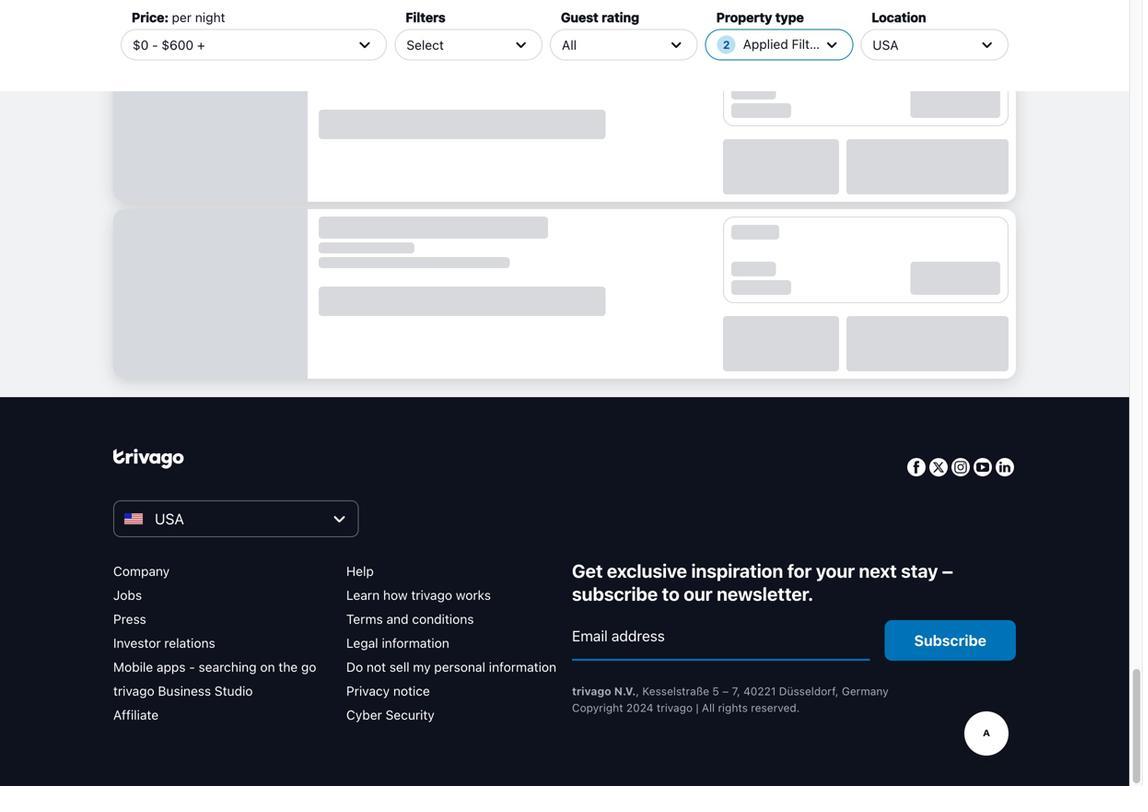 Task type: vqa. For each thing, say whether or not it's contained in the screenshot.
the Affiliate
yes



Task type: describe. For each thing, give the bounding box(es) containing it.
trivago business studio link
[[113, 683, 253, 699]]

exclusive
[[607, 560, 688, 582]]

privacy notice link
[[347, 683, 430, 699]]

n.v.
[[614, 685, 636, 698]]

property type
[[717, 10, 804, 25]]

personal
[[434, 659, 486, 675]]

usa
[[873, 37, 899, 52]]

legal information link
[[347, 635, 450, 651]]

on
[[260, 659, 275, 675]]

mobile
[[113, 659, 153, 675]]

– inside get exclusive inspiration for your next stay – subscribe to our newsletter.
[[943, 560, 954, 582]]

all inside trivago n.v. , kesselstraße 5 – 7, 40221 düsseldorf, germany copyright 2024 trivago | all rights reserved.
[[702, 701, 715, 714]]

learn
[[347, 588, 380, 603]]

trivago up copyright
[[572, 685, 612, 698]]

notice
[[393, 683, 430, 699]]

company
[[113, 564, 170, 579]]

to
[[662, 583, 680, 605]]

the
[[279, 659, 298, 675]]

for
[[788, 560, 812, 582]]

price: per night
[[132, 10, 225, 25]]

terms
[[347, 611, 383, 627]]

legal
[[347, 635, 378, 651]]

40221
[[744, 685, 776, 698]]

do
[[347, 659, 363, 675]]

trivago down kesselstraße
[[657, 701, 693, 714]]

- inside company jobs press investor relations mobile apps - searching on the go trivago business studio affiliate
[[189, 659, 195, 675]]

Email address email field
[[572, 620, 870, 661]]

trivago n.v. , kesselstraße 5 – 7, 40221 düsseldorf, germany copyright 2024 trivago | all rights reserved.
[[572, 685, 889, 714]]

applied filters
[[743, 36, 829, 52]]

not
[[367, 659, 386, 675]]

5
[[713, 685, 720, 698]]

2024
[[627, 701, 654, 714]]

press link
[[113, 611, 146, 627]]

0 horizontal spatial all
[[562, 37, 577, 52]]

guest rating
[[561, 10, 640, 25]]

germany
[[842, 685, 889, 698]]

investor relations link
[[113, 635, 215, 651]]

help learn how trivago works terms and conditions legal information do not sell my personal information privacy notice cyber security
[[347, 564, 557, 723]]

studio
[[215, 683, 253, 699]]

and
[[387, 611, 409, 627]]

company jobs press investor relations mobile apps - searching on the go trivago business studio affiliate
[[113, 564, 317, 723]]

rating
[[602, 10, 640, 25]]

affiliate
[[113, 707, 159, 723]]

stay
[[902, 560, 939, 582]]

trivago inside help learn how trivago works terms and conditions legal information do not sell my personal information privacy notice cyber security
[[411, 588, 453, 603]]

conditions
[[412, 611, 474, 627]]

– inside trivago n.v. , kesselstraße 5 – 7, 40221 düsseldorf, germany copyright 2024 trivago | all rights reserved.
[[723, 685, 729, 698]]

$0
[[133, 37, 149, 52]]

7,
[[732, 685, 741, 698]]



Task type: locate. For each thing, give the bounding box(es) containing it.
go
[[301, 659, 317, 675]]

trivago
[[411, 588, 453, 603], [113, 683, 155, 699], [572, 685, 612, 698], [657, 701, 693, 714]]

0 vertical spatial –
[[943, 560, 954, 582]]

our
[[684, 583, 713, 605]]

applied
[[743, 36, 789, 52]]

|
[[696, 701, 699, 714]]

$0 - $600 +
[[133, 37, 205, 52]]

newsletter.
[[717, 583, 814, 605]]

1 horizontal spatial filters
[[792, 36, 829, 52]]

works
[[456, 588, 491, 603]]

reserved.
[[751, 701, 800, 714]]

düsseldorf,
[[779, 685, 839, 698]]

1 horizontal spatial all
[[702, 701, 715, 714]]

business
[[158, 683, 211, 699]]

inspiration
[[692, 560, 784, 582]]

information
[[382, 635, 450, 651], [489, 659, 557, 675]]

trivago inside company jobs press investor relations mobile apps - searching on the go trivago business studio affiliate
[[113, 683, 155, 699]]

2
[[723, 38, 730, 51]]

select
[[407, 37, 444, 52]]

0 vertical spatial filters
[[406, 10, 446, 25]]

searching
[[199, 659, 257, 675]]

subscribe button
[[885, 620, 1017, 661]]

all down guest
[[562, 37, 577, 52]]

affiliate link
[[113, 707, 159, 723]]

0 horizontal spatial information
[[382, 635, 450, 651]]

property
[[717, 10, 773, 25]]

+
[[197, 37, 205, 52]]

learn how trivago works link
[[347, 588, 491, 603]]

location
[[872, 10, 927, 25]]

jobs link
[[113, 588, 142, 603]]

1 vertical spatial -
[[189, 659, 195, 675]]

subscribe
[[572, 583, 658, 605]]

my
[[413, 659, 431, 675]]

apps
[[157, 659, 186, 675]]

guest
[[561, 10, 599, 25]]

cyber
[[347, 707, 382, 723]]

terms and conditions link
[[347, 611, 474, 627]]

subscribe
[[915, 632, 987, 649]]

press
[[113, 611, 146, 627]]

- right "$0"
[[152, 37, 158, 52]]

type
[[776, 10, 804, 25]]

–
[[943, 560, 954, 582], [723, 685, 729, 698]]

get
[[572, 560, 603, 582]]

1 vertical spatial –
[[723, 685, 729, 698]]

relations
[[164, 635, 215, 651]]

0 vertical spatial all
[[562, 37, 577, 52]]

0 horizontal spatial -
[[152, 37, 158, 52]]

1 horizontal spatial information
[[489, 659, 557, 675]]

company link
[[113, 564, 170, 579]]

1 vertical spatial filters
[[792, 36, 829, 52]]

1 horizontal spatial -
[[189, 659, 195, 675]]

trivago down "mobile"
[[113, 683, 155, 699]]

-
[[152, 37, 158, 52], [189, 659, 195, 675]]

night
[[195, 10, 225, 25]]

information right personal
[[489, 659, 557, 675]]

filters
[[406, 10, 446, 25], [792, 36, 829, 52]]

how
[[383, 588, 408, 603]]

kesselstraße
[[643, 685, 710, 698]]

next
[[859, 560, 897, 582]]

cyber security link
[[347, 707, 435, 723]]

1 vertical spatial all
[[702, 701, 715, 714]]

0 horizontal spatial filters
[[406, 10, 446, 25]]

your
[[816, 560, 855, 582]]

help link
[[347, 564, 374, 579]]

0 vertical spatial -
[[152, 37, 158, 52]]

filters up select
[[406, 10, 446, 25]]

– right "5"
[[723, 685, 729, 698]]

1 vertical spatial information
[[489, 659, 557, 675]]

– right stay
[[943, 560, 954, 582]]

sell
[[390, 659, 410, 675]]

information down terms and conditions "link"
[[382, 635, 450, 651]]

1 horizontal spatial –
[[943, 560, 954, 582]]

help
[[347, 564, 374, 579]]

security
[[386, 707, 435, 723]]

mobile apps - searching on the go link
[[113, 659, 317, 675]]

$600
[[162, 37, 194, 52]]

per
[[172, 10, 192, 25]]

,
[[636, 685, 640, 698]]

0 horizontal spatial –
[[723, 685, 729, 698]]

all
[[562, 37, 577, 52], [702, 701, 715, 714]]

privacy
[[347, 683, 390, 699]]

do not sell my personal information button
[[347, 659, 557, 676]]

- right apps on the left of the page
[[189, 659, 195, 675]]

get exclusive inspiration for your next stay – subscribe to our newsletter.
[[572, 560, 954, 605]]

filters down type
[[792, 36, 829, 52]]

0 vertical spatial information
[[382, 635, 450, 651]]

jobs
[[113, 588, 142, 603]]

trivago up conditions
[[411, 588, 453, 603]]

rights
[[718, 701, 748, 714]]

copyright
[[572, 701, 624, 714]]

all right |
[[702, 701, 715, 714]]

price:
[[132, 10, 169, 25]]

investor
[[113, 635, 161, 651]]



